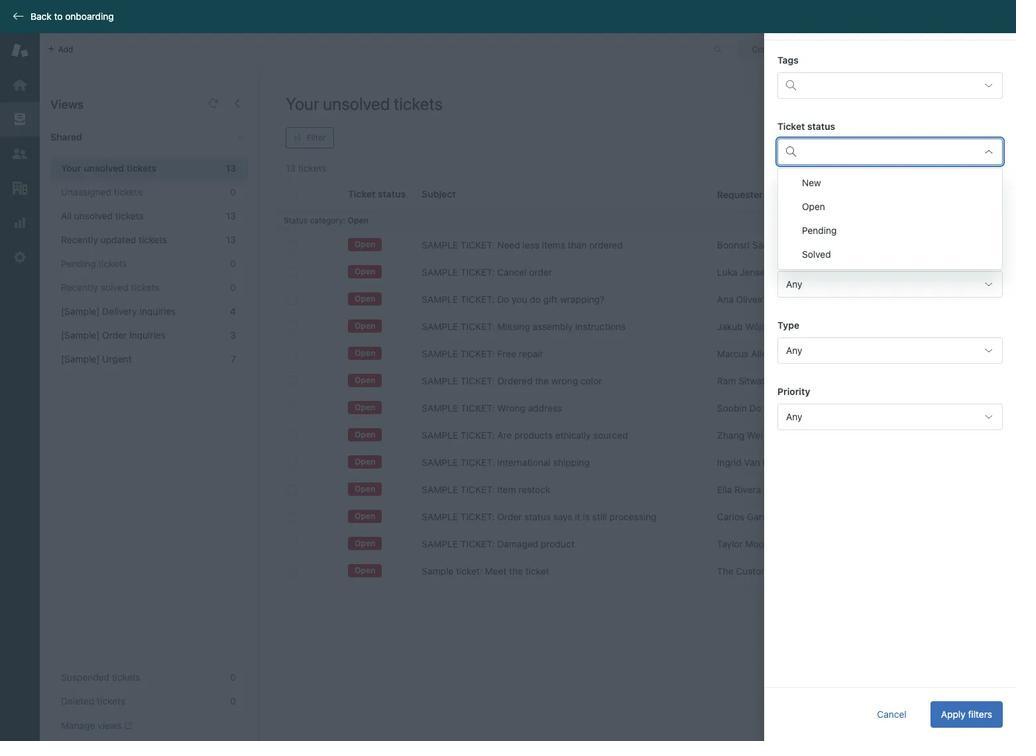 Task type: describe. For each thing, give the bounding box(es) containing it.
open for sample ticket: ordered the wrong color
[[355, 376, 376, 386]]

ago for boonsri saeli
[[854, 239, 870, 251]]

sample ticket: missing assembly instructions link
[[422, 320, 626, 334]]

wrong
[[498, 403, 526, 414]]

sample ticket: do you do gift wrapping? link
[[422, 293, 605, 306]]

apply
[[942, 709, 966, 720]]

ethically
[[556, 430, 591, 441]]

open for sample ticket: need less items than ordered
[[355, 240, 376, 250]]

manage
[[61, 720, 95, 732]]

ticket: for missing
[[461, 321, 495, 332]]

ram sitwat
[[718, 375, 766, 387]]

date
[[817, 253, 837, 265]]

pending tickets
[[61, 258, 127, 269]]

row containing sample ticket: missing assembly instructions
[[276, 313, 1007, 341]]

(opens in a new tab) image
[[122, 723, 132, 731]]

it
[[575, 511, 581, 523]]

sample ticket: need less items than ordered link
[[422, 239, 623, 252]]

unassigned
[[61, 186, 111, 198]]

zendesk support image
[[11, 42, 29, 59]]

all unsolved tickets
[[61, 210, 144, 222]]

subject
[[422, 188, 456, 200]]

sample for sample ticket: international shipping
[[422, 457, 458, 468]]

ticket: for wrong
[[461, 403, 495, 414]]

sample for sample ticket: ordered the wrong color
[[422, 375, 458, 387]]

filter dialog
[[765, 0, 1017, 742]]

organizations image
[[11, 180, 29, 197]]

ticket: for cancel
[[461, 267, 495, 278]]

views
[[98, 720, 122, 732]]

row containing sample ticket: ordered the wrong color
[[276, 368, 1007, 395]]

inquiries for [sample] order inquiries
[[129, 330, 166, 341]]

any field for request date
[[778, 271, 1004, 298]]

sample ticket: cancel order
[[422, 267, 553, 278]]

need
[[498, 239, 521, 251]]

luka jensen
[[718, 267, 771, 278]]

[sample] for [sample] order inquiries
[[61, 330, 100, 341]]

admin image
[[11, 249, 29, 266]]

the for ticket
[[510, 566, 523, 577]]

international
[[498, 457, 551, 468]]

filter
[[307, 133, 326, 143]]

play button
[[934, 93, 990, 119]]

ticket status element
[[778, 139, 1004, 165]]

any for type
[[787, 345, 803, 356]]

requester inside the filter dialog
[[778, 187, 824, 198]]

taylor
[[718, 539, 743, 550]]

ticket: for are
[[461, 430, 495, 441]]

apply filters button
[[931, 702, 1004, 728]]

any field for type
[[778, 338, 1004, 364]]

are
[[498, 430, 512, 441]]

zhang wei xu
[[718, 430, 777, 441]]

low
[[945, 430, 962, 441]]

boonsri saeli
[[718, 239, 773, 251]]

ella rivera
[[718, 484, 762, 496]]

ingrid van dijk
[[718, 457, 779, 468]]

suspended
[[61, 672, 109, 683]]

is
[[583, 511, 590, 523]]

recently solved tickets
[[61, 282, 160, 293]]

sample ticket: international shipping
[[422, 457, 590, 468]]

conversations
[[753, 44, 806, 54]]

ticket inside the filter dialog
[[778, 121, 806, 132]]

restock
[[519, 484, 551, 496]]

sample ticket: wrong address
[[422, 403, 563, 414]]

damaged
[[498, 539, 539, 550]]

ticket for zhang wei xu
[[886, 430, 912, 441]]

row containing sample ticket: damaged product
[[276, 531, 1007, 558]]

Ticket status field
[[804, 141, 975, 163]]

priority
[[778, 386, 811, 397]]

sample ticket: free repair
[[422, 348, 544, 360]]

boonsri
[[718, 239, 750, 251]]

row containing sample ticket: meet the ticket
[[276, 558, 1007, 585]]

moore
[[746, 539, 773, 550]]

0 for pending tickets
[[230, 258, 236, 269]]

solved
[[101, 282, 129, 293]]

solved
[[803, 249, 832, 260]]

13 for recently updated tickets
[[226, 234, 236, 245]]

row containing sample ticket: order status says it is still processing
[[276, 504, 1007, 531]]

soobin do
[[718, 403, 762, 414]]

sample for sample ticket: need less items than ordered
[[422, 239, 458, 251]]

[sample] for [sample] delivery inquiries
[[61, 306, 100, 317]]

back
[[31, 11, 52, 22]]

0 horizontal spatial status
[[525, 511, 551, 523]]

[sample] for [sample] urgent
[[61, 354, 100, 365]]

open for sample ticket: international shipping
[[355, 457, 376, 467]]

deleted tickets
[[61, 696, 125, 707]]

minutes for zhang wei xu
[[817, 430, 851, 441]]

5 for zhang wei xu
[[809, 430, 815, 441]]

0 for unassigned tickets
[[230, 186, 236, 198]]

ago for ana oliveira
[[854, 294, 870, 305]]

status
[[284, 216, 308, 226]]

wrong
[[552, 375, 579, 387]]

open for sample ticket: are products ethically sourced
[[355, 430, 376, 440]]

ticket for ana oliveira
[[886, 294, 912, 305]]

0 for deleted tickets
[[230, 696, 236, 707]]

sample for sample ticket: damaged product
[[422, 539, 458, 550]]

dijk
[[763, 457, 779, 468]]

manage views link
[[61, 720, 132, 732]]

1 horizontal spatial your
[[286, 94, 319, 113]]

open inside ticket status list box
[[803, 201, 826, 212]]

open for sample ticket: do you do gift wrapping?
[[355, 294, 376, 304]]

sample ticket: international shipping link
[[422, 456, 590, 470]]

ticket
[[526, 566, 550, 577]]

ordered
[[498, 375, 533, 387]]

sample for sample ticket: free repair
[[422, 348, 458, 360]]

ticket: for ordered
[[461, 375, 495, 387]]

onboarding
[[65, 11, 114, 22]]

recently for recently updated tickets
[[61, 234, 98, 245]]

the
[[718, 566, 734, 577]]

missing
[[498, 321, 530, 332]]

conversations button
[[738, 39, 837, 60]]

reporting image
[[11, 214, 29, 232]]

sample for sample ticket: do you do gift wrapping?
[[422, 294, 458, 305]]

customer
[[737, 566, 778, 577]]

sitwat
[[739, 375, 766, 387]]

luka
[[718, 267, 738, 278]]

sample ticket: are products ethically sourced link
[[422, 429, 629, 442]]

any field for priority
[[778, 404, 1004, 431]]

0 vertical spatial unsolved
[[323, 94, 390, 113]]

ana
[[718, 294, 734, 305]]

sample ticket: missing assembly instructions
[[422, 321, 626, 332]]

do
[[530, 294, 541, 305]]

shared button
[[40, 117, 223, 157]]

all
[[61, 210, 72, 222]]

0 vertical spatial do
[[498, 294, 510, 305]]

wei
[[748, 430, 763, 441]]

sample ticket: ordered the wrong color link
[[422, 375, 603, 388]]

back to onboarding
[[31, 11, 114, 22]]

request date
[[778, 253, 837, 265]]

ticket for luka jensen
[[886, 267, 912, 278]]

minutes for soobin do
[[817, 403, 851, 414]]

open for sample ticket: missing assembly instructions
[[355, 321, 376, 331]]

sample ticket: item restock link
[[422, 484, 551, 497]]

5 minutes ago for zhang wei xu
[[809, 430, 870, 441]]

request
[[778, 253, 815, 265]]

van
[[745, 457, 761, 468]]

sample ticket: meet the ticket link
[[422, 565, 550, 578]]

main element
[[0, 33, 40, 742]]

open for sample ticket: order status says it is still processing
[[355, 512, 376, 522]]

minutes for ana oliveira
[[817, 294, 851, 305]]

delivery
[[102, 306, 137, 317]]

you
[[512, 294, 528, 305]]

ticket: for free
[[461, 348, 495, 360]]

less
[[523, 239, 540, 251]]

sample ticket: do you do gift wrapping?
[[422, 294, 605, 305]]

sample ticket: damaged product link
[[422, 538, 575, 551]]



Task type: locate. For each thing, give the bounding box(es) containing it.
pending up solved
[[803, 225, 838, 236]]

row containing sample ticket: do you do gift wrapping?
[[276, 286, 1007, 313]]

0 vertical spatial your
[[286, 94, 319, 113]]

sample for sample ticket: cancel order
[[422, 267, 458, 278]]

sourced
[[594, 430, 629, 441]]

5 0 from the top
[[230, 696, 236, 707]]

free
[[498, 348, 517, 360]]

2 vertical spatial unsolved
[[74, 210, 113, 222]]

1 row from the top
[[276, 232, 1007, 259]]

1 vertical spatial pending
[[61, 258, 96, 269]]

0 vertical spatial urgent
[[945, 267, 975, 278]]

tags
[[778, 54, 799, 66]]

ana oliveira
[[718, 294, 769, 305]]

6 row from the top
[[276, 368, 1007, 395]]

your up unassigned
[[61, 163, 81, 174]]

ticket: for do
[[461, 294, 495, 305]]

0 horizontal spatial requester
[[718, 189, 764, 200]]

3 4 minutes ago from the top
[[809, 294, 870, 305]]

ticket: left free
[[461, 348, 495, 360]]

the
[[536, 375, 549, 387], [510, 566, 523, 577]]

1 0 from the top
[[230, 186, 236, 198]]

2 any from the top
[[787, 345, 803, 356]]

filter button
[[286, 127, 334, 149]]

any
[[787, 279, 803, 290], [787, 345, 803, 356], [787, 411, 803, 423]]

the for wrong
[[536, 375, 549, 387]]

ticket: up "sample ticket: cancel order"
[[461, 239, 495, 251]]

pending for pending tickets
[[61, 258, 96, 269]]

3
[[230, 330, 236, 341]]

ticket: inside sample ticket: missing assembly instructions link
[[461, 321, 495, 332]]

your up filter button
[[286, 94, 319, 113]]

urgent for sample ticket: wrong address
[[945, 403, 975, 414]]

1 horizontal spatial status
[[808, 121, 836, 132]]

ticket: inside sample ticket: international shipping 'link'
[[461, 457, 495, 468]]

pending inside ticket status list box
[[803, 225, 838, 236]]

2 [sample] from the top
[[61, 330, 100, 341]]

repair
[[519, 348, 544, 360]]

recently down all
[[61, 234, 98, 245]]

sample ticket: order status says it is still processing link
[[422, 511, 657, 524]]

views
[[50, 98, 84, 111]]

4 sample from the top
[[422, 321, 458, 332]]

your unsolved tickets up filter
[[286, 94, 443, 113]]

ticket: left are
[[461, 430, 495, 441]]

0 vertical spatial 4 minutes ago
[[809, 239, 870, 251]]

sample for sample ticket: wrong address
[[422, 403, 458, 414]]

unsolved down unassigned
[[74, 210, 113, 222]]

12 ticket: from the top
[[461, 539, 495, 550]]

1 horizontal spatial do
[[750, 403, 762, 414]]

4 for oliveira
[[809, 294, 815, 305]]

3 any field from the top
[[778, 404, 1004, 431]]

5 right xu
[[809, 430, 815, 441]]

inquiries down delivery
[[129, 330, 166, 341]]

order
[[530, 267, 553, 278]]

5 minutes ago for soobin do
[[809, 403, 870, 414]]

open for sample ticket: item restock
[[355, 484, 376, 494]]

1 any from the top
[[787, 279, 803, 290]]

3 0 from the top
[[230, 282, 236, 293]]

0 vertical spatial status
[[808, 121, 836, 132]]

ticket: up sample ticket: meet the ticket in the bottom of the page
[[461, 539, 495, 550]]

0 vertical spatial pending
[[803, 225, 838, 236]]

10 ticket: from the top
[[461, 484, 495, 496]]

recently down pending tickets
[[61, 282, 98, 293]]

ticket: inside sample ticket: do you do gift wrapping? link
[[461, 294, 495, 305]]

marcus
[[718, 348, 749, 360]]

inquiries for [sample] delivery inquiries
[[139, 306, 176, 317]]

the customer
[[718, 566, 778, 577]]

5 ticket: from the top
[[461, 348, 495, 360]]

open for sample ticket: meet the ticket
[[355, 566, 376, 576]]

4 for saeli
[[809, 239, 815, 251]]

8 sample from the top
[[422, 430, 458, 441]]

9 row from the top
[[276, 449, 1007, 477]]

0 horizontal spatial your unsolved tickets
[[61, 163, 157, 174]]

1 vertical spatial recently
[[61, 282, 98, 293]]

sample for sample ticket: item restock
[[422, 484, 458, 496]]

urgent up low
[[945, 403, 975, 414]]

open for sample ticket: wrong address
[[355, 403, 376, 413]]

inquiries
[[139, 306, 176, 317], [129, 330, 166, 341]]

get started image
[[11, 76, 29, 94]]

pending up "recently solved tickets" at the left of page
[[61, 258, 96, 269]]

9 sample from the top
[[422, 457, 458, 468]]

2 any field from the top
[[778, 338, 1004, 364]]

[sample] delivery inquiries
[[61, 306, 176, 317]]

jakub
[[718, 321, 744, 332]]

3 any from the top
[[787, 411, 803, 423]]

recently
[[61, 234, 98, 245], [61, 282, 98, 293]]

1 vertical spatial 5
[[809, 430, 815, 441]]

6 ticket: from the top
[[461, 375, 495, 387]]

1 vertical spatial any field
[[778, 338, 1004, 364]]

[sample]
[[61, 306, 100, 317], [61, 330, 100, 341], [61, 354, 100, 365]]

3 sample from the top
[[422, 294, 458, 305]]

jensen
[[741, 267, 771, 278]]

3 [sample] from the top
[[61, 354, 100, 365]]

sample ticket: order status says it is still processing
[[422, 511, 657, 523]]

1 vertical spatial status
[[525, 511, 551, 523]]

5 sample from the top
[[422, 348, 458, 360]]

still
[[593, 511, 608, 523]]

1 vertical spatial your unsolved tickets
[[61, 163, 157, 174]]

1 vertical spatial [sample]
[[61, 330, 100, 341]]

2 vertical spatial any
[[787, 411, 803, 423]]

ticket: down sample ticket: free repair link
[[461, 375, 495, 387]]

open for sample ticket: cancel order
[[355, 267, 376, 277]]

soobin
[[718, 403, 747, 414]]

rivera
[[735, 484, 762, 496]]

1 vertical spatial urgent
[[102, 354, 132, 365]]

row containing sample ticket: wrong address
[[276, 395, 1007, 422]]

0 vertical spatial 5 minutes ago
[[809, 403, 870, 414]]

ticket: inside sample ticket: free repair link
[[461, 348, 495, 360]]

1 4 minutes ago from the top
[[809, 239, 870, 251]]

requested
[[809, 189, 857, 200]]

the right meet
[[510, 566, 523, 577]]

collapse views pane image
[[232, 98, 243, 109]]

0 for suspended tickets
[[230, 672, 236, 683]]

0 vertical spatial [sample]
[[61, 306, 100, 317]]

ella
[[718, 484, 733, 496]]

ticket: for damaged
[[461, 539, 495, 550]]

shared heading
[[40, 117, 259, 157]]

row containing sample ticket: free repair
[[276, 341, 1007, 368]]

8 row from the top
[[276, 422, 1007, 449]]

0 horizontal spatial pending
[[61, 258, 96, 269]]

refresh views pane image
[[208, 98, 219, 109]]

2 0 from the top
[[230, 258, 236, 269]]

1 vertical spatial 13
[[226, 210, 236, 222]]

1 vertical spatial unsolved
[[84, 163, 124, 174]]

1 [sample] from the top
[[61, 306, 100, 317]]

4 ticket: from the top
[[461, 321, 495, 332]]

1 5 minutes ago from the top
[[809, 403, 870, 414]]

requester inside 'button'
[[718, 189, 764, 200]]

any down 'request'
[[787, 279, 803, 290]]

ticket for soobin do
[[886, 403, 912, 414]]

4 minutes ago for oliveira
[[809, 294, 870, 305]]

unsolved up filter
[[323, 94, 390, 113]]

any down type
[[787, 345, 803, 356]]

apply filters
[[942, 709, 993, 720]]

5 for soobin do
[[809, 403, 815, 414]]

2 vertical spatial any field
[[778, 404, 1004, 431]]

ticket: down sample ticket: cancel order link
[[461, 294, 495, 305]]

back to onboarding link
[[0, 11, 121, 23]]

ticket: inside sample ticket: need less items than ordered link
[[461, 239, 495, 251]]

0 vertical spatial your unsolved tickets
[[286, 94, 443, 113]]

2 sample from the top
[[422, 267, 458, 278]]

12 sample from the top
[[422, 539, 458, 550]]

order down the item
[[498, 511, 522, 523]]

1 vertical spatial your
[[61, 163, 81, 174]]

0
[[230, 186, 236, 198], [230, 258, 236, 269], [230, 282, 236, 293], [230, 672, 236, 683], [230, 696, 236, 707]]

processing
[[610, 511, 657, 523]]

2 row from the top
[[276, 259, 1007, 286]]

1 vertical spatial inquiries
[[129, 330, 166, 341]]

4
[[809, 239, 815, 251], [809, 267, 815, 278], [809, 294, 815, 305], [230, 306, 236, 317]]

1 horizontal spatial requester
[[778, 187, 824, 198]]

views image
[[11, 111, 29, 128]]

7
[[231, 354, 236, 365]]

ticket:
[[461, 239, 495, 251], [461, 267, 495, 278], [461, 294, 495, 305], [461, 321, 495, 332], [461, 348, 495, 360], [461, 375, 495, 387], [461, 403, 495, 414], [461, 430, 495, 441], [461, 457, 495, 468], [461, 484, 495, 496], [461, 511, 495, 523], [461, 539, 495, 550]]

requester right requester 'button'
[[778, 187, 824, 198]]

any for request date
[[787, 279, 803, 290]]

13 for your unsolved tickets
[[226, 163, 236, 174]]

13 row from the top
[[276, 558, 1007, 585]]

1 vertical spatial any
[[787, 345, 803, 356]]

0 horizontal spatial the
[[510, 566, 523, 577]]

any for priority
[[787, 411, 803, 423]]

minutes for boonsri saeli
[[817, 239, 851, 251]]

1 sample from the top
[[422, 239, 458, 251]]

10 sample from the top
[[422, 484, 458, 496]]

wójcik
[[746, 321, 774, 332]]

minutes for luka jensen
[[817, 267, 851, 278]]

0 horizontal spatial your
[[61, 163, 81, 174]]

garcia
[[748, 511, 775, 523]]

ticket: for need
[[461, 239, 495, 251]]

ingrid
[[718, 457, 742, 468]]

unsolved
[[323, 94, 390, 113], [84, 163, 124, 174], [74, 210, 113, 222]]

status category: open
[[284, 216, 369, 226]]

5 down priority
[[809, 403, 815, 414]]

2 4 minutes ago from the top
[[809, 267, 870, 278]]

order down [sample] delivery inquiries
[[102, 330, 127, 341]]

7 row from the top
[[276, 395, 1007, 422]]

ago for zhang wei xu
[[854, 430, 870, 441]]

1 horizontal spatial the
[[536, 375, 549, 387]]

sample ticket: item restock
[[422, 484, 551, 496]]

ticket: for item
[[461, 484, 495, 496]]

cancel button
[[867, 702, 918, 728]]

requested button
[[809, 189, 868, 201]]

instructions
[[576, 321, 626, 332]]

1 vertical spatial the
[[510, 566, 523, 577]]

2 vertical spatial 13
[[226, 234, 236, 245]]

row
[[276, 232, 1007, 259], [276, 259, 1007, 286], [276, 286, 1007, 313], [276, 313, 1007, 341], [276, 341, 1007, 368], [276, 368, 1007, 395], [276, 395, 1007, 422], [276, 422, 1007, 449], [276, 449, 1007, 477], [276, 477, 1007, 504], [276, 504, 1007, 531], [276, 531, 1007, 558], [276, 558, 1007, 585]]

0 vertical spatial recently
[[61, 234, 98, 245]]

ticket: up "sample ticket: free repair"
[[461, 321, 495, 332]]

cancel
[[498, 267, 527, 278], [878, 709, 907, 720]]

status
[[808, 121, 836, 132], [525, 511, 551, 523]]

ago for soobin do
[[854, 403, 870, 414]]

0 vertical spatial the
[[536, 375, 549, 387]]

minutes
[[817, 239, 851, 251], [817, 267, 851, 278], [817, 294, 851, 305], [817, 403, 851, 414], [817, 430, 851, 441]]

saeli
[[753, 239, 773, 251]]

to
[[54, 11, 63, 22]]

11 sample from the top
[[422, 511, 458, 523]]

Any field
[[778, 271, 1004, 298], [778, 338, 1004, 364], [778, 404, 1004, 431]]

unsolved up "unassigned tickets"
[[84, 163, 124, 174]]

13
[[226, 163, 236, 174], [226, 210, 236, 222], [226, 234, 236, 245]]

new
[[803, 177, 822, 188]]

ticket: up 'sample ticket: do you do gift wrapping?'
[[461, 267, 495, 278]]

4 minutes ago for saeli
[[809, 239, 870, 251]]

normal
[[945, 294, 976, 305]]

0 vertical spatial any
[[787, 279, 803, 290]]

12 row from the top
[[276, 531, 1007, 558]]

any down priority
[[787, 411, 803, 423]]

ticket: for international
[[461, 457, 495, 468]]

7 sample from the top
[[422, 403, 458, 414]]

1 horizontal spatial your unsolved tickets
[[286, 94, 443, 113]]

0 horizontal spatial do
[[498, 294, 510, 305]]

1 horizontal spatial cancel
[[878, 709, 907, 720]]

0 vertical spatial any field
[[778, 271, 1004, 298]]

0 vertical spatial inquiries
[[139, 306, 176, 317]]

[sample] up the [sample] urgent
[[61, 330, 100, 341]]

7 ticket: from the top
[[461, 403, 495, 414]]

play
[[961, 100, 979, 111]]

urgent for sample ticket: cancel order
[[945, 267, 975, 278]]

open for sample ticket: free repair
[[355, 348, 376, 358]]

ram
[[718, 375, 737, 387]]

row containing sample ticket: international shipping
[[276, 449, 1007, 477]]

urgent
[[945, 267, 975, 278], [102, 354, 132, 365], [945, 403, 975, 414]]

ticket: inside sample ticket: are products ethically sourced link
[[461, 430, 495, 441]]

4 minutes ago
[[809, 239, 870, 251], [809, 267, 870, 278], [809, 294, 870, 305]]

recently for recently solved tickets
[[61, 282, 98, 293]]

ticket: inside sample ticket: cancel order link
[[461, 267, 495, 278]]

status left says
[[525, 511, 551, 523]]

1 vertical spatial do
[[750, 403, 762, 414]]

13 for all unsolved tickets
[[226, 210, 236, 222]]

ticket: inside sample ticket: order status says it is still processing link
[[461, 511, 495, 523]]

2 vertical spatial 4 minutes ago
[[809, 294, 870, 305]]

tags element
[[778, 72, 1004, 99]]

cancel up 'sample ticket: do you do gift wrapping?'
[[498, 267, 527, 278]]

sample for sample ticket: order status says it is still processing
[[422, 511, 458, 523]]

ticket: up sample ticket: item restock
[[461, 457, 495, 468]]

status up new
[[808, 121, 836, 132]]

the left wrong
[[536, 375, 549, 387]]

inquiries right delivery
[[139, 306, 176, 317]]

sample inside 'link'
[[422, 457, 458, 468]]

customers image
[[11, 145, 29, 163]]

1 horizontal spatial pending
[[803, 225, 838, 236]]

sample for sample ticket: are products ethically sourced
[[422, 430, 458, 441]]

taylor moore
[[718, 539, 773, 550]]

2 ticket: from the top
[[461, 267, 495, 278]]

1 5 from the top
[[809, 403, 815, 414]]

1 horizontal spatial order
[[498, 511, 522, 523]]

ticket: left the item
[[461, 484, 495, 496]]

row containing sample ticket: are products ethically sourced
[[276, 422, 1007, 449]]

get help image
[[953, 44, 965, 56]]

address
[[528, 403, 563, 414]]

11 row from the top
[[276, 504, 1007, 531]]

0 horizontal spatial cancel
[[498, 267, 527, 278]]

2 5 minutes ago from the top
[[809, 430, 870, 441]]

your unsolved tickets
[[286, 94, 443, 113], [61, 163, 157, 174]]

requester button
[[718, 189, 774, 201]]

2 vertical spatial urgent
[[945, 403, 975, 414]]

5 minutes ago
[[809, 403, 870, 414], [809, 430, 870, 441]]

0 for recently solved tickets
[[230, 282, 236, 293]]

5 row from the top
[[276, 341, 1007, 368]]

row containing sample ticket: item restock
[[276, 477, 1007, 504]]

assembly
[[533, 321, 573, 332]]

ticket: inside sample ticket: damaged product link
[[461, 539, 495, 550]]

2 recently from the top
[[61, 282, 98, 293]]

6 sample from the top
[[422, 375, 458, 387]]

than
[[568, 239, 587, 251]]

sample ticket: free repair link
[[422, 348, 544, 361]]

row containing sample ticket: cancel order
[[276, 259, 1007, 286]]

2 5 from the top
[[809, 430, 815, 441]]

xu
[[766, 430, 777, 441]]

3 row from the top
[[276, 286, 1007, 313]]

0 vertical spatial cancel
[[498, 267, 527, 278]]

1 ticket: from the top
[[461, 239, 495, 251]]

do left you
[[498, 294, 510, 305]]

10 row from the top
[[276, 477, 1007, 504]]

pending for pending
[[803, 225, 838, 236]]

4 0 from the top
[[230, 672, 236, 683]]

1 vertical spatial cancel
[[878, 709, 907, 720]]

ticket: inside sample ticket: item restock link
[[461, 484, 495, 496]]

do
[[498, 294, 510, 305], [750, 403, 762, 414]]

ticket: down sample ticket: item restock link
[[461, 511, 495, 523]]

order
[[102, 330, 127, 341], [498, 511, 522, 523]]

1 any field from the top
[[778, 271, 1004, 298]]

ticket: left wrong in the bottom of the page
[[461, 403, 495, 414]]

11 ticket: from the top
[[461, 511, 495, 523]]

ordered
[[590, 239, 623, 251]]

status inside the filter dialog
[[808, 121, 836, 132]]

sample for sample ticket: missing assembly instructions
[[422, 321, 458, 332]]

ticket status list box
[[778, 168, 1004, 270]]

3 ticket: from the top
[[461, 294, 495, 305]]

1 vertical spatial 4 minutes ago
[[809, 267, 870, 278]]

ticket: inside the sample ticket: ordered the wrong color link
[[461, 375, 495, 387]]

carlos
[[718, 511, 745, 523]]

[sample] down "recently solved tickets" at the left of page
[[61, 306, 100, 317]]

8 ticket: from the top
[[461, 430, 495, 441]]

0 horizontal spatial order
[[102, 330, 127, 341]]

requester up boonsri saeli on the right top of the page
[[718, 189, 764, 200]]

4 for jensen
[[809, 267, 815, 278]]

0 vertical spatial 13
[[226, 163, 236, 174]]

1 vertical spatial 5 minutes ago
[[809, 430, 870, 441]]

cancel left "apply"
[[878, 709, 907, 720]]

0 vertical spatial order
[[102, 330, 127, 341]]

do right soobin
[[750, 403, 762, 414]]

ticket: for order
[[461, 511, 495, 523]]

cancel inside 'button'
[[878, 709, 907, 720]]

2 vertical spatial [sample]
[[61, 354, 100, 365]]

ago for luka jensen
[[854, 267, 870, 278]]

1 vertical spatial order
[[498, 511, 522, 523]]

4 minutes ago for jensen
[[809, 267, 870, 278]]

gift
[[544, 294, 558, 305]]

recently updated tickets
[[61, 234, 167, 245]]

updated
[[101, 234, 136, 245]]

your unsolved tickets up "unassigned tickets"
[[61, 163, 157, 174]]

1 recently from the top
[[61, 234, 98, 245]]

[sample] down [sample] order inquiries
[[61, 354, 100, 365]]

9 ticket: from the top
[[461, 457, 495, 468]]

urgent down [sample] order inquiries
[[102, 354, 132, 365]]

manage views
[[61, 720, 122, 732]]

says
[[554, 511, 573, 523]]

open for sample ticket: damaged product
[[355, 539, 376, 549]]

0 vertical spatial 5
[[809, 403, 815, 414]]

ticket
[[778, 121, 806, 132], [886, 267, 912, 278], [886, 294, 912, 305], [886, 403, 912, 414], [886, 430, 912, 441]]

ticket: inside sample ticket: wrong address link
[[461, 403, 495, 414]]

row containing sample ticket: need less items than ordered
[[276, 232, 1007, 259]]

sample ticket: are products ethically sourced
[[422, 430, 629, 441]]

4 row from the top
[[276, 313, 1007, 341]]

urgent up normal
[[945, 267, 975, 278]]



Task type: vqa. For each thing, say whether or not it's contained in the screenshot.
Conversations 'button'
yes



